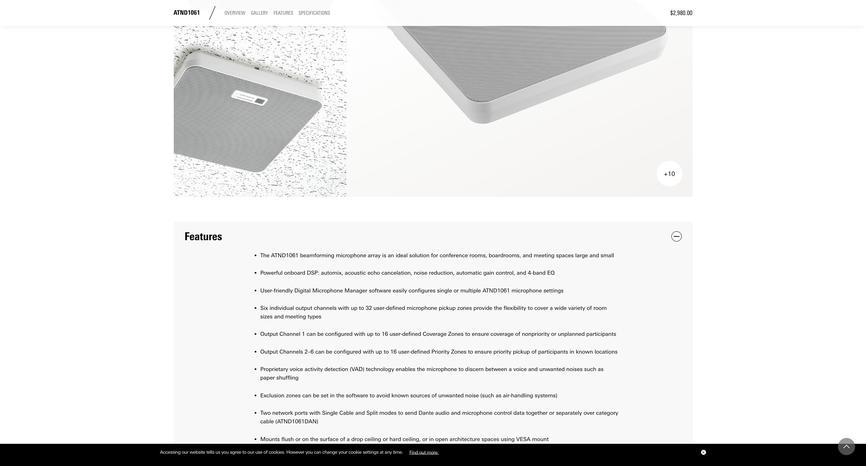 Task type: describe. For each thing, give the bounding box(es) containing it.
1 vertical spatial known
[[392, 392, 409, 399]]

unplanned
[[558, 331, 585, 337]]

drop
[[352, 436, 363, 442]]

1 vertical spatial for
[[310, 453, 317, 460]]

zones inside six individual output channels with up to 32 user-defined microphone pickup zones provide the flexibility to cover a wide variety of room sizes and meeting types
[[458, 305, 472, 311]]

1 horizontal spatial pickup
[[513, 348, 530, 355]]

1 horizontal spatial spaces
[[482, 436, 500, 442]]

minus image
[[674, 233, 680, 239]]

audio
[[436, 410, 450, 416]]

sizes
[[261, 313, 273, 320]]

4-
[[528, 270, 533, 276]]

manager
[[345, 287, 368, 294]]

band
[[533, 270, 546, 276]]

of inside six individual output channels with up to 32 user-defined microphone pickup zones provide the flexibility to cover a wide variety of room sizes and meeting types
[[587, 305, 592, 311]]

easily
[[393, 287, 407, 294]]

1 vertical spatial participants
[[539, 348, 569, 355]]

channels
[[314, 305, 337, 311]]

coverage
[[491, 331, 514, 337]]

use
[[255, 449, 263, 455]]

cable (atnd1061dan)
[[261, 418, 318, 425]]

nonpriority
[[522, 331, 550, 337]]

beamforming
[[300, 252, 335, 259]]

dsp:
[[307, 270, 320, 276]]

channels
[[280, 348, 303, 355]]

variety
[[569, 305, 586, 311]]

cable
[[340, 410, 354, 416]]

eq
[[548, 270, 555, 276]]

the atnd1061 beamforming microphone array is an ideal solution for conference rooms, boardrooms, and meeting spaces large and small
[[261, 252, 615, 259]]

the inside proprietary voice activity detection (vad) technology enables the microphone to discern between a voice and unwanted noises such as paper shuffling
[[417, 366, 425, 372]]

your
[[339, 449, 348, 455]]

a inside proprietary voice activity detection (vad) technology enables the microphone to discern between a voice and unwanted noises such as paper shuffling
[[509, 366, 512, 372]]

user-
[[261, 287, 274, 294]]

two
[[261, 410, 271, 416]]

1 vertical spatial as
[[496, 392, 502, 399]]

in right "your"
[[348, 453, 353, 460]]

paper
[[261, 375, 275, 381]]

modes
[[380, 410, 397, 416]]

with inside six individual output channels with up to 32 user-defined microphone pickup zones provide the flexibility to cover a wide variety of room sizes and meeting types
[[338, 305, 350, 311]]

split
[[367, 410, 378, 416]]

mounts
[[261, 436, 280, 442]]

1 voice from the left
[[290, 366, 303, 372]]

hard
[[390, 436, 401, 442]]

onboard
[[284, 270, 306, 276]]

category
[[597, 410, 619, 416]]

sources
[[411, 392, 430, 399]]

time.
[[393, 449, 403, 455]]

defined for coverage
[[403, 331, 422, 337]]

at
[[380, 449, 384, 455]]

2–6
[[305, 348, 314, 355]]

meeting inside six individual output channels with up to 32 user-defined microphone pickup zones provide the flexibility to cover a wide variety of room sizes and meeting types
[[285, 313, 306, 320]]

the inside six individual output channels with up to 32 user-defined microphone pickup zones provide the flexibility to cover a wide variety of room sizes and meeting types
[[494, 305, 502, 311]]

2 voice from the left
[[514, 366, 527, 372]]

2 you from the left
[[306, 449, 313, 455]]

(vad)
[[350, 366, 365, 372]]

in right set
[[330, 392, 335, 399]]

plenum
[[355, 453, 374, 460]]

0 vertical spatial participants
[[587, 331, 617, 337]]

1 vertical spatial zones
[[286, 392, 301, 399]]

acoustic
[[345, 270, 366, 276]]

provide
[[474, 305, 493, 311]]

data
[[514, 410, 525, 416]]

defined for priority
[[411, 348, 430, 355]]

0 horizontal spatial spaces
[[375, 453, 393, 460]]

find out more.
[[410, 449, 439, 455]]

six individual output channels with up to 32 user-defined microphone pickup zones provide the flexibility to cover a wide variety of room sizes and meeting types
[[261, 305, 607, 320]]

2043
[[269, 453, 282, 460]]

or left unplanned
[[552, 331, 557, 337]]

specifications
[[299, 10, 330, 16]]

cover
[[535, 305, 549, 311]]

digital
[[295, 287, 311, 294]]

1 vertical spatial atnd1061
[[271, 252, 299, 259]]

the right on
[[310, 436, 319, 442]]

mount
[[533, 436, 549, 442]]

up for 1
[[367, 331, 374, 337]]

find
[[410, 449, 418, 455]]

boardrooms,
[[489, 252, 521, 259]]

of up "your"
[[340, 436, 345, 442]]

handling
[[512, 392, 534, 399]]

ul 2043 compliant for installation in plenum spaces
[[261, 453, 393, 460]]

output
[[296, 305, 313, 311]]

architecture
[[450, 436, 480, 442]]

0 vertical spatial settings
[[544, 287, 564, 294]]

echo
[[368, 270, 380, 276]]

accessing our website tells us you agree to our use of cookies. however you can change your cookie settings at any time.
[[160, 449, 405, 455]]

2 our from the left
[[248, 449, 254, 455]]

microphone inside two network ports with single cable and split modes to send dante audio and microphone control data together or separately over category cable (atnd1061dan)
[[462, 410, 493, 416]]

1 horizontal spatial software
[[369, 287, 391, 294]]

such
[[585, 366, 597, 372]]

0 vertical spatial atnd1061
[[174, 9, 200, 17]]

configured for 1
[[325, 331, 353, 337]]

enables
[[396, 366, 416, 372]]

with inside two network ports with single cable and split modes to send dante audio and microphone control data together or separately over category cable (atnd1061dan)
[[310, 410, 321, 416]]

ports
[[295, 410, 308, 416]]

using
[[501, 436, 515, 442]]

output for output channel 1 can be configured with up to 16 user-defined coverage zones to ensure coverage of nonpriority or unplanned participants
[[261, 331, 278, 337]]

zones for coverage
[[449, 331, 464, 337]]

on
[[302, 436, 309, 442]]

overview
[[225, 10, 246, 16]]

and right large
[[590, 252, 600, 259]]

array
[[368, 252, 381, 259]]

noises
[[567, 366, 583, 372]]

find out more. link
[[405, 447, 444, 457]]

tells
[[207, 449, 214, 455]]

exclusion
[[261, 392, 285, 399]]

conference
[[440, 252, 468, 259]]

or left on
[[296, 436, 301, 442]]

ideal
[[396, 252, 408, 259]]

to inside proprietary voice activity detection (vad) technology enables the microphone to discern between a voice and unwanted noises such as paper shuffling
[[459, 366, 464, 372]]

open
[[436, 436, 448, 442]]

to inside two network ports with single cable and split modes to send dante audio and microphone control data together or separately over category cable (atnd1061dan)
[[398, 410, 404, 416]]

six
[[261, 305, 268, 311]]

priority
[[432, 348, 450, 355]]

or left hard
[[383, 436, 388, 442]]

us
[[216, 449, 220, 455]]

set
[[321, 392, 329, 399]]

flexibility
[[504, 305, 527, 311]]

0 vertical spatial known
[[576, 348, 594, 355]]

arrow up image
[[844, 443, 850, 450]]

ceiling,
[[403, 436, 421, 442]]



Task type: vqa. For each thing, say whether or not it's contained in the screenshot.
as in the the Proprietary voice activity detection (VAD) technology enables the microphone to discern between a voice and unwanted noises such as paper shuffling
yes



Task type: locate. For each thing, give the bounding box(es) containing it.
meeting down "output"
[[285, 313, 306, 320]]

coverage
[[423, 331, 447, 337]]

1 vertical spatial software
[[346, 392, 368, 399]]

any
[[385, 449, 392, 455]]

0 horizontal spatial pickup
[[439, 305, 456, 311]]

settings
[[544, 287, 564, 294], [363, 449, 379, 455]]

2 vertical spatial be
[[313, 392, 320, 399]]

1 horizontal spatial you
[[306, 449, 313, 455]]

can right the 1
[[307, 331, 316, 337]]

0 vertical spatial as
[[598, 366, 604, 372]]

microphone
[[336, 252, 367, 259], [512, 287, 542, 294], [407, 305, 437, 311], [427, 366, 457, 372], [462, 410, 493, 416]]

multiple
[[461, 287, 481, 294]]

ensure for coverage
[[472, 331, 489, 337]]

and up 4-
[[523, 252, 533, 259]]

up left 32
[[351, 305, 358, 311]]

output down sizes
[[261, 331, 278, 337]]

2 vertical spatial up
[[376, 348, 382, 355]]

configured down channels
[[325, 331, 353, 337]]

0 vertical spatial zones
[[449, 331, 464, 337]]

known
[[576, 348, 594, 355], [392, 392, 409, 399]]

0 vertical spatial output
[[261, 331, 278, 337]]

proprietary voice activity detection (vad) technology enables the microphone to discern between a voice and unwanted noises such as paper shuffling
[[261, 366, 604, 381]]

0 vertical spatial user-
[[374, 305, 386, 311]]

defined left coverage
[[403, 331, 422, 337]]

our left 'website'
[[182, 449, 189, 455]]

1 horizontal spatial our
[[248, 449, 254, 455]]

output
[[261, 331, 278, 337], [261, 348, 278, 355]]

1 horizontal spatial known
[[576, 348, 594, 355]]

for right solution
[[431, 252, 438, 259]]

and right audio
[[451, 410, 461, 416]]

you down on
[[306, 449, 313, 455]]

16 for priority
[[391, 348, 397, 355]]

large
[[576, 252, 588, 259]]

1 horizontal spatial participants
[[587, 331, 617, 337]]

1 horizontal spatial as
[[598, 366, 604, 372]]

0 horizontal spatial as
[[496, 392, 502, 399]]

0 vertical spatial meeting
[[534, 252, 555, 259]]

2 output from the top
[[261, 348, 278, 355]]

microphone down (such
[[462, 410, 493, 416]]

1 vertical spatial defined
[[403, 331, 422, 337]]

can left set
[[303, 392, 312, 399]]

cross image
[[702, 451, 705, 454]]

or
[[454, 287, 459, 294], [552, 331, 557, 337], [550, 410, 555, 416], [296, 436, 301, 442], [383, 436, 388, 442], [423, 436, 428, 442]]

in down unplanned
[[570, 348, 575, 355]]

a left drop
[[347, 436, 350, 442]]

ensure for priority
[[475, 348, 492, 355]]

1 horizontal spatial zones
[[458, 305, 472, 311]]

output channels 2–6 can be configured with up to 16 user-defined priority zones to ensure priority pickup of participants in known locations
[[261, 348, 618, 355]]

0 horizontal spatial zones
[[286, 392, 301, 399]]

0 vertical spatial 16
[[382, 331, 388, 337]]

configured up (vad)
[[334, 348, 362, 355]]

software
[[369, 287, 391, 294], [346, 392, 368, 399]]

powerful onboard dsp: automix, acoustic echo cancelation, noise reduction, automatic gain control, and 4-band eq
[[261, 270, 555, 276]]

16 for coverage
[[382, 331, 388, 337]]

0 vertical spatial spaces
[[557, 252, 574, 259]]

in left open
[[429, 436, 434, 442]]

single
[[322, 410, 338, 416]]

automatic
[[457, 270, 482, 276]]

the right the provide
[[494, 305, 502, 311]]

spaces left time.
[[375, 453, 393, 460]]

0 vertical spatial defined
[[386, 305, 405, 311]]

0 horizontal spatial unwanted
[[439, 392, 464, 399]]

up inside six individual output channels with up to 32 user-defined microphone pickup zones provide the flexibility to cover a wide variety of room sizes and meeting types
[[351, 305, 358, 311]]

rooms,
[[470, 252, 488, 259]]

up up technology at the bottom
[[376, 348, 382, 355]]

2 vertical spatial a
[[347, 436, 350, 442]]

activity
[[305, 366, 323, 372]]

flush
[[282, 436, 294, 442]]

2 vertical spatial atnd1061
[[483, 287, 510, 294]]

1
[[302, 331, 305, 337]]

up down 32
[[367, 331, 374, 337]]

voice right between
[[514, 366, 527, 372]]

voice up shuffling
[[290, 366, 303, 372]]

detection
[[325, 366, 348, 372]]

be right the 1
[[318, 331, 324, 337]]

the right enables
[[417, 366, 425, 372]]

a left wide in the bottom of the page
[[550, 305, 553, 311]]

a right between
[[509, 366, 512, 372]]

and up handling
[[529, 366, 538, 372]]

divider line image
[[206, 6, 219, 20]]

0 vertical spatial be
[[318, 331, 324, 337]]

ul
[[261, 453, 268, 460]]

1 output from the top
[[261, 331, 278, 337]]

unwanted inside proprietary voice activity detection (vad) technology enables the microphone to discern between a voice and unwanted noises such as paper shuffling
[[540, 366, 565, 372]]

1 horizontal spatial meeting
[[534, 252, 555, 259]]

zones right priority
[[451, 348, 467, 355]]

as right such
[[598, 366, 604, 372]]

spaces left large
[[557, 252, 574, 259]]

1 horizontal spatial noise
[[466, 392, 479, 399]]

separately
[[556, 410, 583, 416]]

1 vertical spatial output
[[261, 348, 278, 355]]

wide
[[555, 305, 567, 311]]

of left 'room'
[[587, 305, 592, 311]]

up
[[351, 305, 358, 311], [367, 331, 374, 337], [376, 348, 382, 355]]

pickup
[[439, 305, 456, 311], [513, 348, 530, 355]]

0 horizontal spatial voice
[[290, 366, 303, 372]]

as left air-
[[496, 392, 502, 399]]

0 horizontal spatial known
[[392, 392, 409, 399]]

0 horizontal spatial meeting
[[285, 313, 306, 320]]

microphone down priority
[[427, 366, 457, 372]]

with
[[338, 305, 350, 311], [354, 331, 366, 337], [363, 348, 374, 355], [310, 410, 321, 416]]

spaces
[[557, 252, 574, 259], [482, 436, 500, 442], [375, 453, 393, 460]]

0 horizontal spatial our
[[182, 449, 189, 455]]

0 horizontal spatial for
[[310, 453, 317, 460]]

exclusion zones can be set in the software to avoid known sources of unwanted noise (such as air-handling systems)
[[261, 392, 558, 399]]

1 horizontal spatial atnd1061
[[271, 252, 299, 259]]

defined inside six individual output channels with up to 32 user-defined microphone pickup zones provide the flexibility to cover a wide variety of room sizes and meeting types
[[386, 305, 405, 311]]

user- inside six individual output channels with up to 32 user-defined microphone pickup zones provide the flexibility to cover a wide variety of room sizes and meeting types
[[374, 305, 386, 311]]

compliant
[[284, 453, 309, 460]]

2 horizontal spatial atnd1061
[[483, 287, 510, 294]]

however
[[287, 449, 304, 455]]

cookies.
[[269, 449, 285, 455]]

locations
[[595, 348, 618, 355]]

of
[[587, 305, 592, 311], [516, 331, 521, 337], [532, 348, 537, 355], [432, 392, 437, 399], [340, 436, 345, 442], [264, 449, 268, 455]]

output up proprietary
[[261, 348, 278, 355]]

noise left (such
[[466, 392, 479, 399]]

participants down the nonpriority
[[539, 348, 569, 355]]

microphone up acoustic
[[336, 252, 367, 259]]

0 horizontal spatial settings
[[363, 449, 379, 455]]

and inside six individual output channels with up to 32 user-defined microphone pickup zones provide the flexibility to cover a wide variety of room sizes and meeting types
[[274, 313, 284, 320]]

defined
[[386, 305, 405, 311], [403, 331, 422, 337], [411, 348, 430, 355]]

discern
[[466, 366, 484, 372]]

defined left priority
[[411, 348, 430, 355]]

single
[[437, 287, 452, 294]]

be left set
[[313, 392, 320, 399]]

or right together
[[550, 410, 555, 416]]

0 horizontal spatial participants
[[539, 348, 569, 355]]

zones for priority
[[451, 348, 467, 355]]

0 vertical spatial pickup
[[439, 305, 456, 311]]

noise
[[414, 270, 428, 276], [466, 392, 479, 399]]

website
[[190, 449, 205, 455]]

a
[[550, 305, 553, 311], [509, 366, 512, 372], [347, 436, 350, 442]]

atnd1061 right the
[[271, 252, 299, 259]]

spaces left the using
[[482, 436, 500, 442]]

known up such
[[576, 348, 594, 355]]

as inside proprietary voice activity detection (vad) technology enables the microphone to discern between a voice and unwanted noises such as paper shuffling
[[598, 366, 604, 372]]

more.
[[427, 449, 439, 455]]

or up find out more.
[[423, 436, 428, 442]]

0 horizontal spatial software
[[346, 392, 368, 399]]

1 vertical spatial features
[[185, 229, 222, 243]]

0 horizontal spatial noise
[[414, 270, 428, 276]]

1 our from the left
[[182, 449, 189, 455]]

user- for priority
[[399, 348, 411, 355]]

be for 1
[[318, 331, 324, 337]]

2 horizontal spatial up
[[376, 348, 382, 355]]

pickup inside six individual output channels with up to 32 user-defined microphone pickup zones provide the flexibility to cover a wide variety of room sizes and meeting types
[[439, 305, 456, 311]]

noise down solution
[[414, 270, 428, 276]]

be up detection
[[326, 348, 333, 355]]

microphone inside proprietary voice activity detection (vad) technology enables the microphone to discern between a voice and unwanted noises such as paper shuffling
[[427, 366, 457, 372]]

for left change
[[310, 453, 317, 460]]

ensure left priority
[[475, 348, 492, 355]]

microphone inside six individual output channels with up to 32 user-defined microphone pickup zones provide the flexibility to cover a wide variety of room sizes and meeting types
[[407, 305, 437, 311]]

defined down easily
[[386, 305, 405, 311]]

atnd1061 left divider line icon
[[174, 9, 200, 17]]

1 vertical spatial meeting
[[285, 313, 306, 320]]

two network ports with single cable and split modes to send dante audio and microphone control data together or separately over category cable (atnd1061dan)
[[261, 410, 619, 425]]

ceiling
[[365, 436, 381, 442]]

0 vertical spatial for
[[431, 252, 438, 259]]

1 horizontal spatial settings
[[544, 287, 564, 294]]

2 vertical spatial spaces
[[375, 453, 393, 460]]

and down individual
[[274, 313, 284, 320]]

pickup down single
[[439, 305, 456, 311]]

and left 4-
[[517, 270, 527, 276]]

microphone down 4-
[[512, 287, 542, 294]]

1 vertical spatial a
[[509, 366, 512, 372]]

1 vertical spatial zones
[[451, 348, 467, 355]]

0 horizontal spatial 16
[[382, 331, 388, 337]]

you right us
[[222, 449, 229, 455]]

settings down eq
[[544, 287, 564, 294]]

be
[[318, 331, 324, 337], [326, 348, 333, 355], [313, 392, 320, 399]]

shuffling
[[277, 375, 299, 381]]

1 horizontal spatial for
[[431, 252, 438, 259]]

1 vertical spatial spaces
[[482, 436, 500, 442]]

avoid
[[377, 392, 390, 399]]

and inside proprietary voice activity detection (vad) technology enables the microphone to discern between a voice and unwanted noises such as paper shuffling
[[529, 366, 538, 372]]

reduction,
[[429, 270, 455, 276]]

our left 'use'
[[248, 449, 254, 455]]

of down the nonpriority
[[532, 348, 537, 355]]

1 horizontal spatial unwanted
[[540, 366, 565, 372]]

between
[[486, 366, 508, 372]]

ensure left coverage
[[472, 331, 489, 337]]

settings left at
[[363, 449, 379, 455]]

software down echo on the left bottom of the page
[[369, 287, 391, 294]]

and
[[523, 252, 533, 259], [590, 252, 600, 259], [517, 270, 527, 276], [274, 313, 284, 320], [529, 366, 538, 372], [356, 410, 365, 416], [451, 410, 461, 416]]

priority
[[494, 348, 512, 355]]

of right coverage
[[516, 331, 521, 337]]

configures
[[409, 287, 436, 294]]

configured for 2–6
[[334, 348, 362, 355]]

systems)
[[535, 392, 558, 399]]

unwanted
[[540, 366, 565, 372], [439, 392, 464, 399]]

user- for coverage
[[390, 331, 403, 337]]

unwanted left noises
[[540, 366, 565, 372]]

the right set
[[336, 392, 345, 399]]

2 vertical spatial defined
[[411, 348, 430, 355]]

1 vertical spatial configured
[[334, 348, 362, 355]]

2 vertical spatial user-
[[399, 348, 411, 355]]

1 you from the left
[[222, 449, 229, 455]]

or right single
[[454, 287, 459, 294]]

1 vertical spatial ensure
[[475, 348, 492, 355]]

0 horizontal spatial up
[[351, 305, 358, 311]]

unwanted up audio
[[439, 392, 464, 399]]

up for 2–6
[[376, 348, 382, 355]]

network
[[273, 410, 293, 416]]

cancelation,
[[382, 270, 413, 276]]

product photo image
[[174, 0, 347, 24], [347, 0, 693, 197], [174, 24, 347, 197]]

0 vertical spatial noise
[[414, 270, 428, 276]]

can left change
[[314, 449, 321, 455]]

friendly
[[274, 287, 293, 294]]

known right avoid
[[392, 392, 409, 399]]

send
[[405, 410, 417, 416]]

0 vertical spatial unwanted
[[540, 366, 565, 372]]

participants up locations
[[587, 331, 617, 337]]

1 horizontal spatial up
[[367, 331, 374, 337]]

0 vertical spatial configured
[[325, 331, 353, 337]]

individual
[[270, 305, 294, 311]]

1 vertical spatial settings
[[363, 449, 379, 455]]

together
[[527, 410, 548, 416]]

a inside six individual output channels with up to 32 user-defined microphone pickup zones provide the flexibility to cover a wide variety of room sizes and meeting types
[[550, 305, 553, 311]]

room
[[594, 305, 607, 311]]

0 horizontal spatial you
[[222, 449, 229, 455]]

0 horizontal spatial a
[[347, 436, 350, 442]]

our
[[182, 449, 189, 455], [248, 449, 254, 455]]

small
[[601, 252, 615, 259]]

of right sources
[[432, 392, 437, 399]]

zones
[[449, 331, 464, 337], [451, 348, 467, 355]]

1 horizontal spatial a
[[509, 366, 512, 372]]

0 vertical spatial software
[[369, 287, 391, 294]]

zones down shuffling
[[286, 392, 301, 399]]

output for output channels 2–6 can be configured with up to 16 user-defined priority zones to ensure priority pickup of participants in known locations
[[261, 348, 278, 355]]

0 vertical spatial ensure
[[472, 331, 489, 337]]

0 vertical spatial up
[[351, 305, 358, 311]]

microphone down configures
[[407, 305, 437, 311]]

can right the 2–6
[[316, 348, 325, 355]]

of right 'use'
[[264, 449, 268, 455]]

software up cable
[[346, 392, 368, 399]]

installation
[[319, 453, 347, 460]]

or inside two network ports with single cable and split modes to send dante audio and microphone control data together or separately over category cable (atnd1061dan)
[[550, 410, 555, 416]]

1 vertical spatial user-
[[390, 331, 403, 337]]

control,
[[496, 270, 516, 276]]

cookie
[[349, 449, 362, 455]]

1 vertical spatial be
[[326, 348, 333, 355]]

1 horizontal spatial 16
[[391, 348, 397, 355]]

be for 2–6
[[326, 348, 333, 355]]

1 horizontal spatial features
[[274, 10, 293, 16]]

zones left the provide
[[458, 305, 472, 311]]

0 horizontal spatial atnd1061
[[174, 9, 200, 17]]

0 vertical spatial features
[[274, 10, 293, 16]]

meeting up band
[[534, 252, 555, 259]]

user-friendly digital microphone manager software easily configures single or multiple atnd1061 microphone settings
[[261, 287, 564, 294]]

mounts flush or on the surface of a drop ceiling or hard ceiling, or in open architecture spaces using vesa mount
[[261, 436, 549, 442]]

atnd1061 down gain in the right of the page
[[483, 287, 510, 294]]

2 horizontal spatial spaces
[[557, 252, 574, 259]]

0 horizontal spatial features
[[185, 229, 222, 243]]

1 vertical spatial noise
[[466, 392, 479, 399]]

agree
[[230, 449, 241, 455]]

0 vertical spatial a
[[550, 305, 553, 311]]

0 vertical spatial zones
[[458, 305, 472, 311]]

zones right coverage
[[449, 331, 464, 337]]

pickup right priority
[[513, 348, 530, 355]]

1 vertical spatial up
[[367, 331, 374, 337]]

1 vertical spatial unwanted
[[439, 392, 464, 399]]

1 vertical spatial pickup
[[513, 348, 530, 355]]

1 horizontal spatial voice
[[514, 366, 527, 372]]

2 horizontal spatial a
[[550, 305, 553, 311]]

1 vertical spatial 16
[[391, 348, 397, 355]]

and left split
[[356, 410, 365, 416]]



